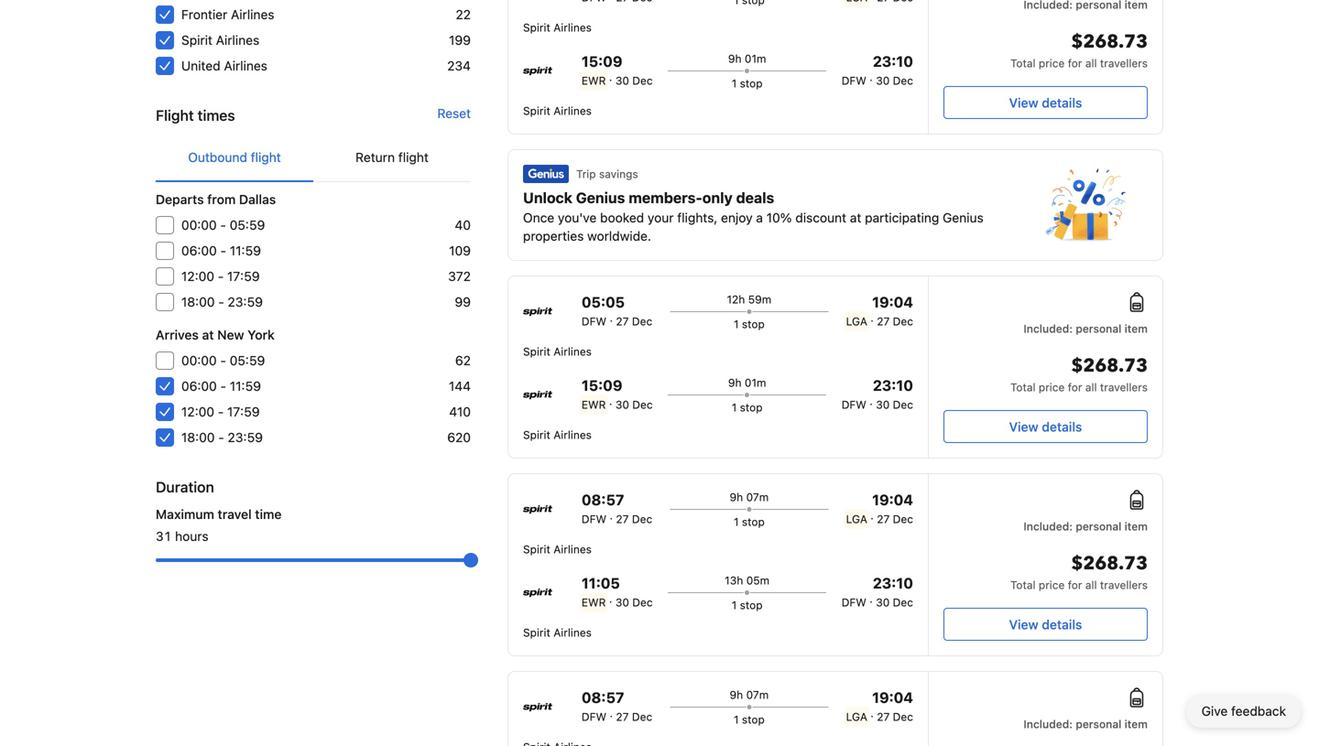 Task type: vqa. For each thing, say whether or not it's contained in the screenshot.
06:00 - 11:59 to the bottom
yes



Task type: locate. For each thing, give the bounding box(es) containing it.
1 included: from the top
[[1024, 322, 1073, 335]]

0 vertical spatial 18:00 - 23:59
[[181, 295, 263, 310]]

1 vertical spatial ewr
[[582, 398, 606, 411]]

9h 01m
[[728, 52, 766, 65], [728, 376, 766, 389]]

06:00 - 11:59 for from
[[181, 243, 261, 258]]

12:00 - 17:59 up arrives at new york
[[181, 269, 260, 284]]

view details button for 05:05
[[943, 410, 1148, 443]]

2 15:09 from the top
[[582, 377, 622, 394]]

1 view from the top
[[1009, 95, 1038, 110]]

2 vertical spatial included: personal item
[[1024, 718, 1148, 731]]

1 ewr from the top
[[582, 74, 606, 87]]

2 ewr from the top
[[582, 398, 606, 411]]

$268.73 total price for all travellers
[[1010, 29, 1148, 70], [1010, 354, 1148, 394], [1010, 551, 1148, 592]]

0 vertical spatial 19:04
[[872, 294, 913, 311]]

2 item from the top
[[1125, 520, 1148, 533]]

1 vertical spatial 15:09
[[582, 377, 622, 394]]

2 vertical spatial for
[[1068, 579, 1082, 592]]

30 inside 11:05 ewr . 30 dec
[[615, 596, 629, 609]]

3 included: personal item from the top
[[1024, 718, 1148, 731]]

2 19:04 from the top
[[872, 491, 913, 509]]

1 12:00 - 17:59 from the top
[[181, 269, 260, 284]]

1 horizontal spatial flight
[[398, 150, 429, 165]]

372
[[448, 269, 471, 284]]

travellers
[[1100, 57, 1148, 70], [1100, 381, 1148, 394], [1100, 579, 1148, 592]]

1 vertical spatial 08:57
[[582, 689, 624, 707]]

1 18:00 - 23:59 from the top
[[181, 295, 263, 310]]

06:00 - 11:59 down arrives at new york
[[181, 379, 261, 394]]

personal for 08:57
[[1076, 520, 1122, 533]]

17:59
[[227, 269, 260, 284], [227, 404, 260, 420]]

3 $268.73 from the top
[[1071, 551, 1148, 577]]

ewr for 05:05
[[582, 398, 606, 411]]

outbound flight
[[188, 150, 281, 165]]

2 details from the top
[[1042, 420, 1082, 435]]

for
[[1068, 57, 1082, 70], [1068, 381, 1082, 394], [1068, 579, 1082, 592]]

06:00 - 11:59 down from
[[181, 243, 261, 258]]

tab list
[[156, 134, 471, 183]]

1 vertical spatial 12:00
[[181, 404, 214, 420]]

1 vertical spatial 00:00
[[181, 353, 217, 368]]

1 23:10 dfw . 30 dec from the top
[[842, 53, 913, 87]]

1 06:00 from the top
[[181, 243, 217, 258]]

2 vertical spatial all
[[1085, 579, 1097, 592]]

unlock
[[523, 189, 573, 207]]

properties
[[523, 229, 584, 244]]

23:59 for new
[[228, 430, 263, 445]]

2 06:00 - 11:59 from the top
[[181, 379, 261, 394]]

19:04 lga . 27 dec
[[846, 294, 913, 328], [846, 491, 913, 526], [846, 689, 913, 724]]

spirit airlines
[[523, 21, 592, 34], [181, 33, 259, 48], [523, 104, 592, 117], [523, 345, 592, 358], [523, 429, 592, 442], [523, 543, 592, 556], [523, 627, 592, 639]]

2 08:57 dfw . 27 dec from the top
[[582, 689, 652, 724]]

2 for from the top
[[1068, 381, 1082, 394]]

2 vertical spatial 19:04 lga . 27 dec
[[846, 689, 913, 724]]

1 vertical spatial lga
[[846, 513, 867, 526]]

15:09 for 1st view details button
[[582, 53, 622, 70]]

view
[[1009, 95, 1038, 110], [1009, 420, 1038, 435], [1009, 617, 1038, 633]]

view details for 08:57
[[1009, 617, 1082, 633]]

06:00
[[181, 243, 217, 258], [181, 379, 217, 394]]

departs
[[156, 192, 204, 207]]

2 06:00 from the top
[[181, 379, 217, 394]]

1 horizontal spatial genius
[[943, 210, 984, 225]]

dec
[[632, 74, 653, 87], [893, 74, 913, 87], [632, 315, 652, 328], [893, 315, 913, 328], [632, 398, 653, 411], [893, 398, 913, 411], [632, 513, 652, 526], [893, 513, 913, 526], [632, 596, 653, 609], [893, 596, 913, 609], [632, 711, 652, 724], [893, 711, 913, 724]]

1 flight from the left
[[251, 150, 281, 165]]

23:10 dfw . 30 dec for 05:05
[[842, 377, 913, 411]]

0 vertical spatial price
[[1039, 57, 1065, 70]]

1 included: personal item from the top
[[1024, 322, 1148, 335]]

1 vertical spatial view details button
[[943, 410, 1148, 443]]

1 vertical spatial 00:00 - 05:59
[[181, 353, 265, 368]]

2 9h 01m from the top
[[728, 376, 766, 389]]

0 vertical spatial 9h 07m
[[730, 491, 769, 504]]

05:59 for new
[[230, 353, 265, 368]]

1 vertical spatial all
[[1085, 381, 1097, 394]]

ewr inside 11:05 ewr . 30 dec
[[582, 596, 606, 609]]

flight right return
[[398, 150, 429, 165]]

1 17:59 from the top
[[227, 269, 260, 284]]

2 vertical spatial details
[[1042, 617, 1082, 633]]

1 all from the top
[[1085, 57, 1097, 70]]

23:59 up new
[[228, 295, 263, 310]]

1 vertical spatial 18:00 - 23:59
[[181, 430, 263, 445]]

0 vertical spatial 23:59
[[228, 295, 263, 310]]

lga
[[846, 315, 867, 328], [846, 513, 867, 526], [846, 711, 867, 724]]

$268.73 for 08:57
[[1071, 551, 1148, 577]]

0 vertical spatial view
[[1009, 95, 1038, 110]]

2 vertical spatial total
[[1010, 579, 1036, 592]]

1 12:00 from the top
[[181, 269, 214, 284]]

1 vertical spatial details
[[1042, 420, 1082, 435]]

2 view from the top
[[1009, 420, 1038, 435]]

1 vertical spatial 23:10 dfw . 30 dec
[[842, 377, 913, 411]]

3 $268.73 total price for all travellers from the top
[[1010, 551, 1148, 592]]

item
[[1125, 322, 1148, 335], [1125, 520, 1148, 533], [1125, 718, 1148, 731]]

00:00 for departs
[[181, 218, 217, 233]]

23:10 dfw . 30 dec for 08:57
[[842, 575, 913, 609]]

11:59 down new
[[230, 379, 261, 394]]

genius
[[576, 189, 625, 207], [943, 210, 984, 225]]

1 vertical spatial 11:59
[[230, 379, 261, 394]]

3 view from the top
[[1009, 617, 1038, 633]]

23:59
[[228, 295, 263, 310], [228, 430, 263, 445]]

$268.73
[[1071, 29, 1148, 55], [1071, 354, 1148, 379], [1071, 551, 1148, 577]]

1 vertical spatial 9h 01m
[[728, 376, 766, 389]]

1 vertical spatial 07m
[[746, 689, 769, 702]]

2 23:10 from the top
[[873, 377, 913, 394]]

17:59 for new
[[227, 404, 260, 420]]

1 19:04 from the top
[[872, 294, 913, 311]]

1 11:59 from the top
[[230, 243, 261, 258]]

1 item from the top
[[1125, 322, 1148, 335]]

1 vertical spatial 19:04
[[872, 491, 913, 509]]

enjoy
[[721, 210, 753, 225]]

0 vertical spatial 07m
[[746, 491, 769, 504]]

1 15:09 from the top
[[582, 53, 622, 70]]

included: personal item for 08:57
[[1024, 520, 1148, 533]]

05:59 down york
[[230, 353, 265, 368]]

1 vertical spatial personal
[[1076, 520, 1122, 533]]

0 vertical spatial $268.73 total price for all travellers
[[1010, 29, 1148, 70]]

3 details from the top
[[1042, 617, 1082, 633]]

2 vertical spatial personal
[[1076, 718, 1122, 731]]

0 vertical spatial 12:00
[[181, 269, 214, 284]]

1 details from the top
[[1042, 95, 1082, 110]]

3 included: from the top
[[1024, 718, 1073, 731]]

3 view details button from the top
[[943, 608, 1148, 641]]

2 lga from the top
[[846, 513, 867, 526]]

personal for 05:05
[[1076, 322, 1122, 335]]

$268.73 total price for all travellers for 05:05
[[1010, 354, 1148, 394]]

1 vertical spatial 08:57 dfw . 27 dec
[[582, 689, 652, 724]]

62
[[455, 353, 471, 368]]

. inside 11:05 ewr . 30 dec
[[609, 593, 612, 605]]

9h
[[728, 52, 742, 65], [728, 376, 742, 389], [730, 491, 743, 504], [730, 689, 743, 702]]

18:00 - 23:59 up duration
[[181, 430, 263, 445]]

00:00
[[181, 218, 217, 233], [181, 353, 217, 368]]

00:00 - 05:59 down new
[[181, 353, 265, 368]]

0 vertical spatial view details button
[[943, 86, 1148, 119]]

1 vertical spatial travellers
[[1100, 381, 1148, 394]]

1 price from the top
[[1039, 57, 1065, 70]]

1 vertical spatial 06:00 - 11:59
[[181, 379, 261, 394]]

18:00 up arrives at new york
[[181, 295, 215, 310]]

1 vertical spatial 05:59
[[230, 353, 265, 368]]

23:10 dfw . 30 dec
[[842, 53, 913, 87], [842, 377, 913, 411], [842, 575, 913, 609]]

199
[[449, 33, 471, 48]]

view for 05:05
[[1009, 420, 1038, 435]]

0 horizontal spatial flight
[[251, 150, 281, 165]]

at
[[850, 210, 861, 225], [202, 327, 214, 343]]

1 stop
[[732, 77, 763, 90], [734, 318, 765, 331], [732, 401, 763, 414], [734, 516, 765, 529], [732, 599, 763, 612], [734, 714, 765, 726]]

0 vertical spatial lga
[[846, 315, 867, 328]]

18:00 up duration
[[181, 430, 215, 445]]

0 vertical spatial 11:59
[[230, 243, 261, 258]]

1 19:04 lga . 27 dec from the top
[[846, 294, 913, 328]]

- for 62
[[220, 353, 226, 368]]

2 all from the top
[[1085, 381, 1097, 394]]

3 ewr from the top
[[582, 596, 606, 609]]

00:00 - 05:59
[[181, 218, 265, 233], [181, 353, 265, 368]]

2 23:10 dfw . 30 dec from the top
[[842, 377, 913, 411]]

- for 410
[[218, 404, 224, 420]]

view for 08:57
[[1009, 617, 1038, 633]]

0 vertical spatial included:
[[1024, 322, 1073, 335]]

3 all from the top
[[1085, 579, 1097, 592]]

30
[[615, 74, 629, 87], [876, 74, 890, 87], [615, 398, 629, 411], [876, 398, 890, 411], [615, 596, 629, 609], [876, 596, 890, 609]]

3 23:10 dfw . 30 dec from the top
[[842, 575, 913, 609]]

06:00 for arrives
[[181, 379, 217, 394]]

13h 05m
[[725, 574, 770, 587]]

17:59 down new
[[227, 404, 260, 420]]

0 vertical spatial 23:10
[[873, 53, 913, 70]]

3 for from the top
[[1068, 579, 1082, 592]]

stop
[[740, 77, 763, 90], [742, 318, 765, 331], [740, 401, 763, 414], [742, 516, 765, 529], [740, 599, 763, 612], [742, 714, 765, 726]]

12h 59m
[[727, 293, 772, 306]]

2 vertical spatial lga
[[846, 711, 867, 724]]

1 vertical spatial for
[[1068, 381, 1082, 394]]

at left new
[[202, 327, 214, 343]]

$268.73 total price for all travellers for 08:57
[[1010, 551, 1148, 592]]

item for 08:57
[[1125, 520, 1148, 533]]

price
[[1039, 57, 1065, 70], [1039, 381, 1065, 394], [1039, 579, 1065, 592]]

2 18:00 from the top
[[181, 430, 215, 445]]

1 05:59 from the top
[[230, 218, 265, 233]]

flight
[[251, 150, 281, 165], [398, 150, 429, 165]]

1 23:59 from the top
[[228, 295, 263, 310]]

1 vertical spatial at
[[202, 327, 214, 343]]

participating
[[865, 210, 939, 225]]

18:00 for departs
[[181, 295, 215, 310]]

05:59 down 'dallas'
[[230, 218, 265, 233]]

1 vertical spatial 23:10
[[873, 377, 913, 394]]

3 view details from the top
[[1009, 617, 1082, 633]]

for for 08:57
[[1068, 579, 1082, 592]]

2 total from the top
[[1010, 381, 1036, 394]]

2 vertical spatial travellers
[[1100, 579, 1148, 592]]

flight up 'dallas'
[[251, 150, 281, 165]]

1 23:10 from the top
[[873, 53, 913, 70]]

2 included: from the top
[[1024, 520, 1073, 533]]

00:00 - 05:59 for at
[[181, 353, 265, 368]]

1 vertical spatial 17:59
[[227, 404, 260, 420]]

1 horizontal spatial at
[[850, 210, 861, 225]]

18:00 - 23:59 up arrives at new york
[[181, 295, 263, 310]]

2 12:00 - 17:59 from the top
[[181, 404, 260, 420]]

0 vertical spatial 00:00 - 05:59
[[181, 218, 265, 233]]

2 17:59 from the top
[[227, 404, 260, 420]]

12:00 - 17:59
[[181, 269, 260, 284], [181, 404, 260, 420]]

1 18:00 from the top
[[181, 295, 215, 310]]

lga for 11:05
[[846, 513, 867, 526]]

23:59 for dallas
[[228, 295, 263, 310]]

3 total from the top
[[1010, 579, 1036, 592]]

spirit
[[523, 21, 550, 34], [181, 33, 212, 48], [523, 104, 550, 117], [523, 345, 550, 358], [523, 429, 550, 442], [523, 543, 550, 556], [523, 627, 550, 639]]

2 price from the top
[[1039, 381, 1065, 394]]

total
[[1010, 57, 1036, 70], [1010, 381, 1036, 394], [1010, 579, 1036, 592]]

all for 08:57
[[1085, 579, 1097, 592]]

2 view details button from the top
[[943, 410, 1148, 443]]

savings
[[599, 168, 638, 180]]

1 07m from the top
[[746, 491, 769, 504]]

19:04 for 11:05
[[872, 491, 913, 509]]

18:00 - 23:59
[[181, 295, 263, 310], [181, 430, 263, 445]]

- for 109
[[220, 243, 226, 258]]

at right discount
[[850, 210, 861, 225]]

17:59 up new
[[227, 269, 260, 284]]

all
[[1085, 57, 1097, 70], [1085, 381, 1097, 394], [1085, 579, 1097, 592]]

0 vertical spatial at
[[850, 210, 861, 225]]

details for 08:57
[[1042, 617, 1082, 633]]

15:09 for 05:05's view details button
[[582, 377, 622, 394]]

booked
[[600, 210, 644, 225]]

05:05
[[582, 294, 625, 311]]

1 vertical spatial view
[[1009, 420, 1038, 435]]

1 vertical spatial $268.73
[[1071, 354, 1148, 379]]

2 vertical spatial $268.73
[[1071, 551, 1148, 577]]

12:00
[[181, 269, 214, 284], [181, 404, 214, 420]]

2 flight from the left
[[398, 150, 429, 165]]

deals
[[736, 189, 774, 207]]

flight
[[156, 107, 194, 124]]

12:00 up arrives at new york
[[181, 269, 214, 284]]

maximum
[[156, 507, 214, 522]]

1 $268.73 total price for all travellers from the top
[[1010, 29, 1148, 70]]

1
[[732, 77, 737, 90], [734, 318, 739, 331], [732, 401, 737, 414], [734, 516, 739, 529], [732, 599, 737, 612], [734, 714, 739, 726]]

-
[[220, 218, 226, 233], [220, 243, 226, 258], [218, 269, 224, 284], [218, 295, 224, 310], [220, 353, 226, 368], [220, 379, 226, 394], [218, 404, 224, 420], [218, 430, 224, 445]]

08:57
[[582, 491, 624, 509], [582, 689, 624, 707]]

2 15:09 ewr . 30 dec from the top
[[582, 377, 653, 411]]

1 vertical spatial 06:00
[[181, 379, 217, 394]]

2 personal from the top
[[1076, 520, 1122, 533]]

15:09
[[582, 53, 622, 70], [582, 377, 622, 394]]

dec inside 05:05 dfw . 27 dec
[[632, 315, 652, 328]]

2 $268.73 total price for all travellers from the top
[[1010, 354, 1148, 394]]

12:00 for departs
[[181, 269, 214, 284]]

3 23:10 from the top
[[873, 575, 913, 592]]

12:00 - 17:59 down arrives at new york
[[181, 404, 260, 420]]

1 vertical spatial item
[[1125, 520, 1148, 533]]

total for 08:57
[[1010, 579, 1036, 592]]

18:00 - 23:59 for from
[[181, 295, 263, 310]]

0 vertical spatial 18:00
[[181, 295, 215, 310]]

1 vertical spatial 9h 07m
[[730, 689, 769, 702]]

1 9h 07m from the top
[[730, 491, 769, 504]]

personal
[[1076, 322, 1122, 335], [1076, 520, 1122, 533], [1076, 718, 1122, 731]]

1 08:57 from the top
[[582, 491, 624, 509]]

3 price from the top
[[1039, 579, 1065, 592]]

included: personal item
[[1024, 322, 1148, 335], [1024, 520, 1148, 533], [1024, 718, 1148, 731]]

0 vertical spatial all
[[1085, 57, 1097, 70]]

00:00 - 05:59 down from
[[181, 218, 265, 233]]

- for 372
[[218, 269, 224, 284]]

0 vertical spatial 06:00 - 11:59
[[181, 243, 261, 258]]

2 included: personal item from the top
[[1024, 520, 1148, 533]]

3 travellers from the top
[[1100, 579, 1148, 592]]

0 vertical spatial included: personal item
[[1024, 322, 1148, 335]]

0 vertical spatial 00:00
[[181, 218, 217, 233]]

2 00:00 from the top
[[181, 353, 217, 368]]

23:10 for 05:05
[[873, 377, 913, 394]]

2 $268.73 from the top
[[1071, 354, 1148, 379]]

0 vertical spatial 08:57
[[582, 491, 624, 509]]

19:04
[[872, 294, 913, 311], [872, 491, 913, 509], [872, 689, 913, 707]]

view details button
[[943, 86, 1148, 119], [943, 410, 1148, 443], [943, 608, 1148, 641]]

2 travellers from the top
[[1100, 381, 1148, 394]]

06:00 down arrives at new york
[[181, 379, 217, 394]]

2 vertical spatial 23:10
[[873, 575, 913, 592]]

genius image
[[523, 165, 569, 183], [523, 165, 569, 183], [1045, 169, 1126, 242]]

a
[[756, 210, 763, 225]]

2 9h 07m from the top
[[730, 689, 769, 702]]

05:59 for dallas
[[230, 218, 265, 233]]

2 view details from the top
[[1009, 420, 1082, 435]]

york
[[248, 327, 275, 343]]

genius down trip savings
[[576, 189, 625, 207]]

0 vertical spatial view details
[[1009, 95, 1082, 110]]

1 vertical spatial 12:00 - 17:59
[[181, 404, 260, 420]]

0 vertical spatial 15:09
[[582, 53, 622, 70]]

00:00 down arrives at new york
[[181, 353, 217, 368]]

0 vertical spatial $268.73
[[1071, 29, 1148, 55]]

0 vertical spatial total
[[1010, 57, 1036, 70]]

3 19:04 lga . 27 dec from the top
[[846, 689, 913, 724]]

1 06:00 - 11:59 from the top
[[181, 243, 261, 258]]

2 11:59 from the top
[[230, 379, 261, 394]]

2 vertical spatial 23:10 dfw . 30 dec
[[842, 575, 913, 609]]

2 vertical spatial price
[[1039, 579, 1065, 592]]

18:00 for arrives
[[181, 430, 215, 445]]

1 vertical spatial 19:04 lga . 27 dec
[[846, 491, 913, 526]]

2 vertical spatial view details button
[[943, 608, 1148, 641]]

01m
[[745, 52, 766, 65], [745, 376, 766, 389]]

0 vertical spatial ewr
[[582, 74, 606, 87]]

2 05:59 from the top
[[230, 353, 265, 368]]

0 vertical spatial details
[[1042, 95, 1082, 110]]

duration
[[156, 479, 214, 496]]

details for 05:05
[[1042, 420, 1082, 435]]

11:59
[[230, 243, 261, 258], [230, 379, 261, 394]]

27 inside 05:05 dfw . 27 dec
[[616, 315, 629, 328]]

0 vertical spatial 01m
[[745, 52, 766, 65]]

only
[[702, 189, 733, 207]]

23:59 up travel
[[228, 430, 263, 445]]

2 19:04 lga . 27 dec from the top
[[846, 491, 913, 526]]

0 vertical spatial 17:59
[[227, 269, 260, 284]]

genius right participating
[[943, 210, 984, 225]]

00:00 down departs from dallas
[[181, 218, 217, 233]]

00:00 for arrives
[[181, 353, 217, 368]]

0 vertical spatial 05:59
[[230, 218, 265, 233]]

1 9h 01m from the top
[[728, 52, 766, 65]]

27
[[616, 315, 629, 328], [877, 315, 890, 328], [616, 513, 629, 526], [877, 513, 890, 526], [616, 711, 629, 724], [877, 711, 890, 724]]

05:59
[[230, 218, 265, 233], [230, 353, 265, 368]]

discount
[[795, 210, 846, 225]]

included: for 08:57
[[1024, 520, 1073, 533]]

2 vertical spatial ewr
[[582, 596, 606, 609]]

1 lga from the top
[[846, 315, 867, 328]]

flight for outbound flight
[[251, 150, 281, 165]]

0 vertical spatial 12:00 - 17:59
[[181, 269, 260, 284]]

0 vertical spatial 15:09 ewr . 30 dec
[[582, 53, 653, 87]]

06:00 down departs from dallas
[[181, 243, 217, 258]]

2 12:00 from the top
[[181, 404, 214, 420]]

1 vertical spatial 18:00
[[181, 430, 215, 445]]

1 00:00 from the top
[[181, 218, 217, 233]]

1 vertical spatial genius
[[943, 210, 984, 225]]

1 vertical spatial price
[[1039, 381, 1065, 394]]

11:59 down 'dallas'
[[230, 243, 261, 258]]

1 15:09 ewr . 30 dec from the top
[[582, 53, 653, 87]]

1 vertical spatial 23:59
[[228, 430, 263, 445]]

13h
[[725, 574, 743, 587]]

travel
[[218, 507, 252, 522]]

12:00 up duration
[[181, 404, 214, 420]]

view details
[[1009, 95, 1082, 110], [1009, 420, 1082, 435], [1009, 617, 1082, 633]]

1 vertical spatial view details
[[1009, 420, 1082, 435]]

1 vertical spatial included:
[[1024, 520, 1073, 533]]

0 vertical spatial 08:57 dfw . 27 dec
[[582, 491, 652, 526]]

2 vertical spatial 19:04
[[872, 689, 913, 707]]

2 vertical spatial item
[[1125, 718, 1148, 731]]

06:00 - 11:59
[[181, 243, 261, 258], [181, 379, 261, 394]]

included:
[[1024, 322, 1073, 335], [1024, 520, 1073, 533], [1024, 718, 1073, 731]]

2 vertical spatial view details
[[1009, 617, 1082, 633]]

ewr
[[582, 74, 606, 87], [582, 398, 606, 411], [582, 596, 606, 609]]

1 vertical spatial included: personal item
[[1024, 520, 1148, 533]]

1 vertical spatial $268.73 total price for all travellers
[[1010, 354, 1148, 394]]

0 vertical spatial 9h 01m
[[728, 52, 766, 65]]

2 00:00 - 05:59 from the top
[[181, 353, 265, 368]]

1 travellers from the top
[[1100, 57, 1148, 70]]

0 horizontal spatial at
[[202, 327, 214, 343]]

1 vertical spatial total
[[1010, 381, 1036, 394]]



Task type: describe. For each thing, give the bounding box(es) containing it.
flight for return flight
[[398, 150, 429, 165]]

1 08:57 dfw . 27 dec from the top
[[582, 491, 652, 526]]

17:59 for dallas
[[227, 269, 260, 284]]

11:59 for dallas
[[230, 243, 261, 258]]

1 view details from the top
[[1009, 95, 1082, 110]]

members-
[[629, 189, 702, 207]]

travellers for 05:05
[[1100, 381, 1148, 394]]

maximum travel time 31 hours
[[156, 507, 282, 544]]

12:00 - 17:59 for at
[[181, 404, 260, 420]]

included: personal item for 05:05
[[1024, 322, 1148, 335]]

22
[[456, 7, 471, 22]]

109
[[449, 243, 471, 258]]

trip savings
[[576, 168, 638, 180]]

- for 620
[[218, 430, 224, 445]]

from
[[207, 192, 236, 207]]

flight times
[[156, 107, 235, 124]]

united
[[181, 58, 220, 73]]

once
[[523, 210, 554, 225]]

time
[[255, 507, 282, 522]]

40
[[455, 218, 471, 233]]

unlock genius members-only deals once you've booked your flights, enjoy a 10% discount at participating genius properties worldwide.
[[523, 189, 984, 244]]

give feedback
[[1202, 704, 1286, 719]]

3 19:04 from the top
[[872, 689, 913, 707]]

outbound
[[188, 150, 247, 165]]

11:59 for new
[[230, 379, 261, 394]]

410
[[449, 404, 471, 420]]

2 07m from the top
[[746, 689, 769, 702]]

all for 05:05
[[1085, 381, 1097, 394]]

dec inside 11:05 ewr . 30 dec
[[632, 596, 653, 609]]

05:05 dfw . 27 dec
[[582, 294, 652, 328]]

1 for from the top
[[1068, 57, 1082, 70]]

11:05
[[582, 575, 620, 592]]

departs from dallas
[[156, 192, 276, 207]]

9h 01m for 05:05's view details button
[[728, 376, 766, 389]]

dfw inside 05:05 dfw . 27 dec
[[582, 315, 607, 328]]

arrives
[[156, 327, 199, 343]]

tab list containing outbound flight
[[156, 134, 471, 183]]

620
[[447, 430, 471, 445]]

your
[[648, 210, 674, 225]]

05m
[[746, 574, 770, 587]]

flights,
[[677, 210, 718, 225]]

1 $268.73 from the top
[[1071, 29, 1148, 55]]

06:00 - 11:59 for at
[[181, 379, 261, 394]]

19:04 lga . 27 dec for 11:05
[[846, 491, 913, 526]]

for for 05:05
[[1068, 381, 1082, 394]]

59m
[[748, 293, 772, 306]]

19:04 lga . 27 dec for 15:09
[[846, 294, 913, 328]]

12:00 - 17:59 for from
[[181, 269, 260, 284]]

9h 01m for 1st view details button
[[728, 52, 766, 65]]

give
[[1202, 704, 1228, 719]]

reset button
[[437, 104, 471, 123]]

lga for 15:09
[[846, 315, 867, 328]]

dallas
[[239, 192, 276, 207]]

included: for 05:05
[[1024, 322, 1073, 335]]

worldwide.
[[587, 229, 651, 244]]

3 lga from the top
[[846, 711, 867, 724]]

12:00 for arrives
[[181, 404, 214, 420]]

11:05 ewr . 30 dec
[[582, 575, 653, 609]]

return flight
[[356, 150, 429, 165]]

view details button for 08:57
[[943, 608, 1148, 641]]

give feedback button
[[1187, 695, 1301, 728]]

- for 40
[[220, 218, 226, 233]]

price for 08:57
[[1039, 579, 1065, 592]]

19:04 for 15:09
[[872, 294, 913, 311]]

return
[[356, 150, 395, 165]]

10%
[[766, 210, 792, 225]]

ewr for 08:57
[[582, 596, 606, 609]]

. inside 05:05 dfw . 27 dec
[[610, 311, 613, 324]]

1 total from the top
[[1010, 57, 1036, 70]]

outbound flight button
[[156, 134, 313, 181]]

144
[[449, 379, 471, 394]]

18:00 - 23:59 for at
[[181, 430, 263, 445]]

1 01m from the top
[[745, 52, 766, 65]]

frontier airlines
[[181, 7, 274, 22]]

hours
[[175, 529, 208, 544]]

- for 144
[[220, 379, 226, 394]]

at inside unlock genius members-only deals once you've booked your flights, enjoy a 10% discount at participating genius properties worldwide.
[[850, 210, 861, 225]]

06:00 for departs
[[181, 243, 217, 258]]

you've
[[558, 210, 597, 225]]

view details for 05:05
[[1009, 420, 1082, 435]]

3 personal from the top
[[1076, 718, 1122, 731]]

- for 99
[[218, 295, 224, 310]]

item for 05:05
[[1125, 322, 1148, 335]]

1 view details button from the top
[[943, 86, 1148, 119]]

new
[[217, 327, 244, 343]]

feedback
[[1231, 704, 1286, 719]]

234
[[447, 58, 471, 73]]

23:10 for 08:57
[[873, 575, 913, 592]]

99
[[455, 295, 471, 310]]

return flight button
[[313, 134, 471, 181]]

times
[[198, 107, 235, 124]]

3 item from the top
[[1125, 718, 1148, 731]]

2 01m from the top
[[745, 376, 766, 389]]

$268.73 for 05:05
[[1071, 354, 1148, 379]]

arrives at new york
[[156, 327, 275, 343]]

00:00 - 05:59 for from
[[181, 218, 265, 233]]

31
[[156, 529, 172, 544]]

price for 05:05
[[1039, 381, 1065, 394]]

0 vertical spatial genius
[[576, 189, 625, 207]]

trip
[[576, 168, 596, 180]]

total for 05:05
[[1010, 381, 1036, 394]]

travellers for 08:57
[[1100, 579, 1148, 592]]

frontier
[[181, 7, 227, 22]]

2 08:57 from the top
[[582, 689, 624, 707]]

12h
[[727, 293, 745, 306]]

united airlines
[[181, 58, 267, 73]]

reset
[[437, 106, 471, 121]]



